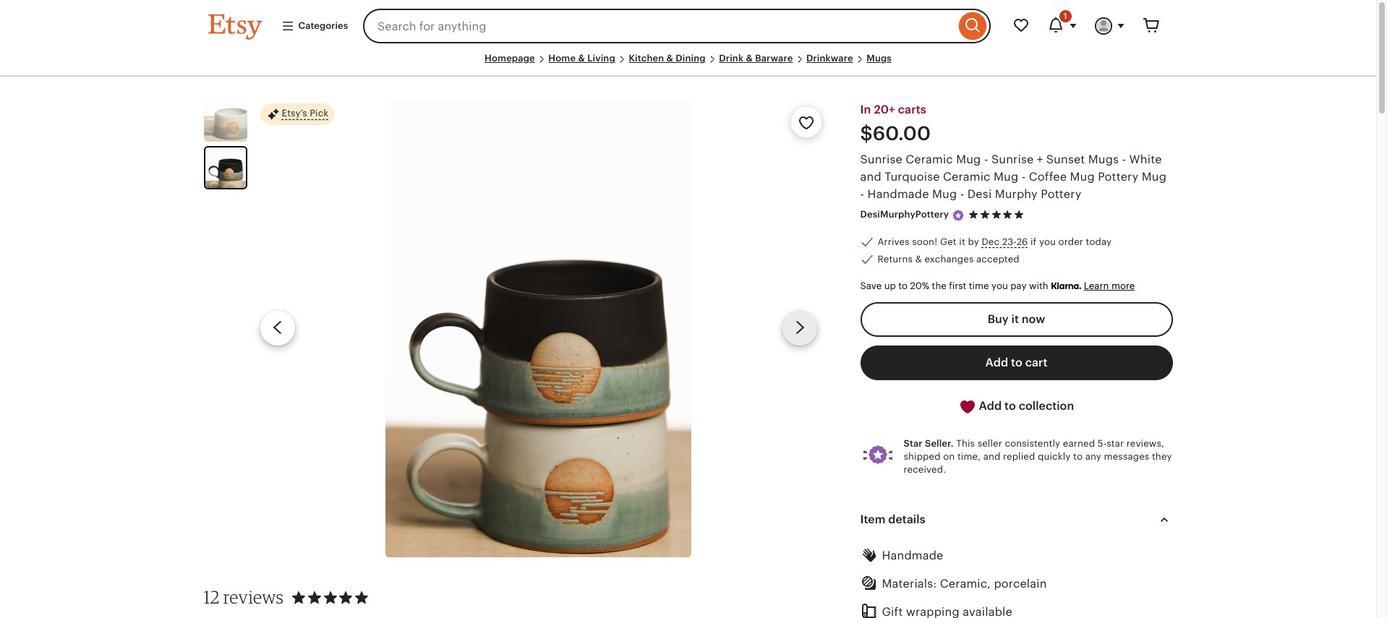 Task type: vqa. For each thing, say whether or not it's contained in the screenshot.
bottommost Tara Schultz's avatar
no



Task type: describe. For each thing, give the bounding box(es) containing it.
drink & barware
[[719, 53, 793, 64]]

white
[[1129, 154, 1162, 166]]

with
[[1029, 281, 1048, 292]]

time
[[969, 281, 989, 292]]

0 horizontal spatial pottery
[[1041, 188, 1082, 201]]

accepted
[[976, 254, 1020, 265]]

reviews
[[223, 587, 284, 608]]

consistently
[[1005, 438, 1060, 449]]

mugs inside sunrise ceramic mug - sunrise + sunset mugs - white and turquoise ceramic mug - coffee mug pottery mug - handmade mug - desi murphy pottery
[[1088, 154, 1119, 166]]

sunrise ceramic mug sunrise sunset mugs white and image 1 image
[[204, 98, 247, 142]]

desimurphypottery
[[860, 209, 949, 220]]

1 vertical spatial ceramic
[[943, 171, 991, 183]]

1 sunrise from the left
[[860, 154, 902, 166]]

+
[[1037, 154, 1043, 166]]

up
[[884, 281, 896, 292]]

categories
[[298, 20, 348, 31]]

kitchen
[[629, 53, 664, 64]]

returns
[[878, 254, 913, 265]]

and for turquoise
[[860, 171, 881, 183]]

drinkware link
[[806, 53, 853, 64]]

klarna.
[[1051, 281, 1081, 292]]

mug up the desi
[[956, 154, 981, 166]]

drink
[[719, 53, 744, 64]]

homepage
[[485, 53, 535, 64]]

home & living link
[[548, 53, 615, 64]]

2 sunrise from the left
[[992, 154, 1034, 166]]

save up to 20% the first time you pay with klarna. learn more
[[860, 281, 1135, 292]]

star
[[904, 438, 923, 449]]

first
[[949, 281, 966, 292]]

living
[[587, 53, 615, 64]]

add for add to cart
[[985, 356, 1008, 369]]

categories banner
[[182, 0, 1194, 52]]

12 reviews
[[204, 587, 284, 608]]

1 horizontal spatial sunrise ceramic mug sunrise sunset mugs white and image 2 image
[[385, 98, 692, 558]]

in
[[860, 104, 871, 116]]

buy it now
[[988, 313, 1045, 325]]

seller.
[[925, 438, 954, 449]]

home & living
[[548, 53, 615, 64]]

sunrise ceramic mug - sunrise + sunset mugs - white and turquoise ceramic mug - coffee mug pottery mug - handmade mug - desi murphy pottery
[[860, 154, 1167, 201]]

drink & barware link
[[719, 53, 793, 64]]

they
[[1152, 451, 1172, 462]]

1 vertical spatial handmade
[[882, 550, 943, 562]]

mug down white
[[1142, 171, 1167, 183]]

buy it now button
[[860, 302, 1173, 337]]

etsy's pick button
[[260, 103, 334, 126]]

add for add to collection
[[979, 400, 1002, 412]]

0 horizontal spatial mugs
[[867, 53, 892, 64]]

today
[[1086, 236, 1112, 247]]

received.
[[904, 464, 946, 475]]

20%
[[910, 281, 929, 292]]

0 horizontal spatial it
[[959, 236, 965, 247]]

it inside button
[[1011, 313, 1019, 325]]

in 20+ carts $60.00
[[860, 104, 931, 145]]

12
[[204, 587, 220, 608]]

$60.00
[[860, 123, 931, 145]]

order
[[1058, 236, 1083, 247]]

and for replied
[[983, 451, 1001, 462]]

none search field inside categories banner
[[363, 9, 990, 43]]

0 horizontal spatial sunrise ceramic mug sunrise sunset mugs white and image 2 image
[[205, 148, 246, 188]]

mug up star_seller image
[[932, 188, 957, 201]]

mugs link
[[867, 53, 892, 64]]

desi
[[968, 188, 992, 201]]

more
[[1111, 281, 1135, 292]]

- left white
[[1122, 154, 1126, 166]]

- up desimurphypottery
[[860, 188, 864, 201]]

mug down sunset on the right top of the page
[[1070, 171, 1095, 183]]

& for returns
[[915, 254, 922, 265]]

homepage link
[[485, 53, 535, 64]]

1
[[1064, 12, 1067, 20]]

quickly
[[1038, 451, 1071, 462]]

cart
[[1025, 356, 1047, 369]]

by
[[968, 236, 979, 247]]

arrives
[[878, 236, 910, 247]]

sunset
[[1046, 154, 1085, 166]]

1 button
[[1038, 9, 1086, 43]]

materials:
[[882, 578, 937, 590]]

arrives soon! get it by dec 23-26 if you order today
[[878, 236, 1112, 247]]

collection
[[1019, 400, 1074, 412]]

now
[[1022, 313, 1045, 325]]

drinkware
[[806, 53, 853, 64]]

desimurphypottery link
[[860, 209, 949, 220]]

on
[[943, 451, 955, 462]]

carts
[[898, 104, 926, 116]]

add to collection
[[976, 400, 1074, 412]]

etsy's pick
[[282, 108, 329, 119]]

dec
[[982, 236, 1000, 247]]

time,
[[957, 451, 981, 462]]

this seller consistently earned 5-star reviews, shipped on time, and replied quickly to any messages they received.
[[904, 438, 1172, 475]]

26
[[1017, 236, 1028, 247]]



Task type: locate. For each thing, give the bounding box(es) containing it.
reviews,
[[1127, 438, 1164, 449]]

add
[[985, 356, 1008, 369], [979, 400, 1002, 412]]

to right up
[[898, 281, 908, 292]]

shipped
[[904, 451, 941, 462]]

1 vertical spatial pottery
[[1041, 188, 1082, 201]]

0 horizontal spatial you
[[992, 281, 1008, 292]]

the
[[932, 281, 947, 292]]

kitchen & dining
[[629, 53, 706, 64]]

pay
[[1010, 281, 1027, 292]]

0 vertical spatial and
[[860, 171, 881, 183]]

& for home
[[578, 53, 585, 64]]

0 vertical spatial ceramic
[[906, 154, 953, 166]]

1 vertical spatial add
[[979, 400, 1002, 412]]

mugs
[[867, 53, 892, 64], [1088, 154, 1119, 166]]

0 vertical spatial handmade
[[868, 188, 929, 201]]

sunrise down $60.00
[[860, 154, 902, 166]]

1 horizontal spatial and
[[983, 451, 1001, 462]]

- up murphy
[[1022, 171, 1026, 183]]

1 horizontal spatial mugs
[[1088, 154, 1119, 166]]

handmade up desimurphypottery
[[868, 188, 929, 201]]

20+
[[874, 104, 895, 116]]

sunrise ceramic mug sunrise sunset mugs white and image 2 image
[[385, 98, 692, 558], [205, 148, 246, 188]]

porcelain
[[994, 578, 1047, 590]]

it
[[959, 236, 965, 247], [1011, 313, 1019, 325]]

0 horizontal spatial sunrise
[[860, 154, 902, 166]]

5-
[[1098, 438, 1107, 449]]

exchanges
[[925, 254, 974, 265]]

and down seller
[[983, 451, 1001, 462]]

earned
[[1063, 438, 1095, 449]]

mugs right drinkware 'link'
[[867, 53, 892, 64]]

it right the buy
[[1011, 313, 1019, 325]]

buy
[[988, 313, 1009, 325]]

0 vertical spatial add
[[985, 356, 1008, 369]]

& for kitchen
[[666, 53, 673, 64]]

mug
[[956, 154, 981, 166], [994, 171, 1018, 183], [1070, 171, 1095, 183], [1142, 171, 1167, 183], [932, 188, 957, 201]]

add to cart
[[985, 356, 1047, 369]]

1 horizontal spatial it
[[1011, 313, 1019, 325]]

to down earned
[[1073, 451, 1083, 462]]

menu bar containing homepage
[[208, 52, 1168, 77]]

0 vertical spatial mugs
[[867, 53, 892, 64]]

& right returns
[[915, 254, 922, 265]]

star_seller image
[[952, 209, 965, 222]]

handmade
[[868, 188, 929, 201], [882, 550, 943, 562]]

this
[[956, 438, 975, 449]]

item
[[860, 514, 886, 526]]

and left the turquoise
[[860, 171, 881, 183]]

pottery
[[1098, 171, 1139, 183], [1041, 188, 1082, 201]]

save
[[860, 281, 882, 292]]

menu bar
[[208, 52, 1168, 77]]

if
[[1031, 236, 1037, 247]]

star
[[1107, 438, 1124, 449]]

ceramic up the desi
[[943, 171, 991, 183]]

any
[[1085, 451, 1101, 462]]

mug up murphy
[[994, 171, 1018, 183]]

kitchen & dining link
[[629, 53, 706, 64]]

1 horizontal spatial sunrise
[[992, 154, 1034, 166]]

handmade up materials:
[[882, 550, 943, 562]]

23-
[[1002, 236, 1017, 247]]

item details
[[860, 514, 925, 526]]

ceramic
[[906, 154, 953, 166], [943, 171, 991, 183]]

1 vertical spatial mugs
[[1088, 154, 1119, 166]]

add up seller
[[979, 400, 1002, 412]]

categories button
[[270, 13, 359, 39]]

0 vertical spatial you
[[1039, 236, 1056, 247]]

1 horizontal spatial pottery
[[1098, 171, 1139, 183]]

& right home
[[578, 53, 585, 64]]

1 vertical spatial you
[[992, 281, 1008, 292]]

- up the desi
[[984, 154, 988, 166]]

seller
[[977, 438, 1002, 449]]

learn more button
[[1084, 281, 1135, 292]]

0 horizontal spatial and
[[860, 171, 881, 183]]

soon! get
[[912, 236, 957, 247]]

details
[[888, 514, 925, 526]]

you left the pay
[[992, 281, 1008, 292]]

add left cart
[[985, 356, 1008, 369]]

add to cart button
[[860, 346, 1173, 380]]

murphy
[[995, 188, 1038, 201]]

pottery down white
[[1098, 171, 1139, 183]]

replied
[[1003, 451, 1035, 462]]

-
[[984, 154, 988, 166], [1122, 154, 1126, 166], [1022, 171, 1026, 183], [860, 188, 864, 201], [960, 188, 964, 201]]

0 vertical spatial it
[[959, 236, 965, 247]]

add to collection button
[[860, 389, 1173, 424]]

messages
[[1104, 451, 1149, 462]]

& for drink
[[746, 53, 753, 64]]

materials: ceramic, porcelain
[[882, 578, 1047, 590]]

pick
[[310, 108, 329, 119]]

& left the 'dining' on the top of page
[[666, 53, 673, 64]]

you
[[1039, 236, 1056, 247], [992, 281, 1008, 292]]

to left collection
[[1005, 400, 1016, 412]]

1 vertical spatial and
[[983, 451, 1001, 462]]

1 vertical spatial it
[[1011, 313, 1019, 325]]

1 horizontal spatial you
[[1039, 236, 1056, 247]]

ceramic up the turquoise
[[906, 154, 953, 166]]

etsy's
[[282, 108, 307, 119]]

to inside this seller consistently earned 5-star reviews, shipped on time, and replied quickly to any messages they received.
[[1073, 451, 1083, 462]]

mugs right sunset on the right top of the page
[[1088, 154, 1119, 166]]

& right drink
[[746, 53, 753, 64]]

returns & exchanges accepted
[[878, 254, 1020, 265]]

and inside sunrise ceramic mug - sunrise + sunset mugs - white and turquoise ceramic mug - coffee mug pottery mug - handmade mug - desi murphy pottery
[[860, 171, 881, 183]]

Search for anything text field
[[363, 9, 955, 43]]

&
[[578, 53, 585, 64], [666, 53, 673, 64], [746, 53, 753, 64], [915, 254, 922, 265]]

handmade inside sunrise ceramic mug - sunrise + sunset mugs - white and turquoise ceramic mug - coffee mug pottery mug - handmade mug - desi murphy pottery
[[868, 188, 929, 201]]

None search field
[[363, 9, 990, 43]]

star seller.
[[904, 438, 954, 449]]

- left the desi
[[960, 188, 964, 201]]

barware
[[755, 53, 793, 64]]

it left by
[[959, 236, 965, 247]]

you right if
[[1039, 236, 1056, 247]]

0 vertical spatial pottery
[[1098, 171, 1139, 183]]

to left cart
[[1011, 356, 1022, 369]]

coffee
[[1029, 171, 1067, 183]]

sunrise left + at the right top of page
[[992, 154, 1034, 166]]

ceramic,
[[940, 578, 991, 590]]

turquoise
[[885, 171, 940, 183]]

and inside this seller consistently earned 5-star reviews, shipped on time, and replied quickly to any messages they received.
[[983, 451, 1001, 462]]

home
[[548, 53, 576, 64]]

pottery down coffee
[[1041, 188, 1082, 201]]



